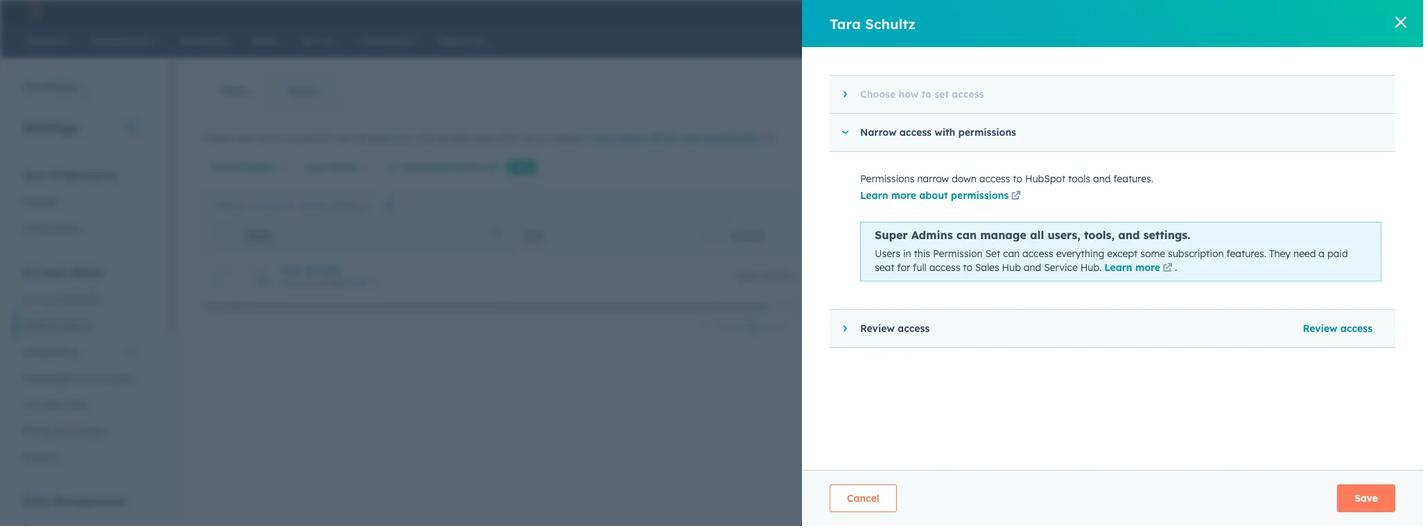 Task type: locate. For each thing, give the bounding box(es) containing it.
users in this permission set can access everything except some subscription features. they need a paid seat for full access to sales hub and service hub.
[[875, 248, 1348, 274]]

integrations button
[[14, 339, 145, 365]]

review access right per
[[861, 323, 930, 335]]

2
[[1369, 6, 1374, 17]]

0 horizontal spatial menu item
[[1131, 0, 1134, 22]]

link opens in a new window image inside "learn more about user permissions" link
[[767, 134, 777, 144]]

account for account defaults
[[22, 293, 59, 306]]

press to sort. image
[[1014, 230, 1019, 240]]

2 horizontal spatial learn
[[1105, 261, 1133, 274]]

2 vertical spatial users
[[22, 320, 48, 332]]

remove
[[436, 132, 470, 144]]

review right per
[[861, 323, 895, 335]]

cancel
[[847, 492, 880, 505]]

and inside users in this permission set can access everything except some subscription features. they need a paid seat for full access to sales hub and service hub.
[[1024, 261, 1042, 274]]

super left the admin
[[736, 270, 763, 282]]

schultz inside dialog
[[865, 15, 916, 32]]

permissions
[[959, 126, 1017, 139], [704, 132, 761, 144], [951, 189, 1009, 202]]

learn for learn more about user permissions
[[589, 132, 617, 144]]

menu item
[[1131, 0, 1134, 22], [1192, 0, 1219, 22], [1239, 0, 1265, 22]]

1 vertical spatial &
[[58, 425, 65, 438]]

caret image inside the "choose how to set access" dropdown button
[[844, 90, 847, 98]]

2 horizontal spatial more
[[1136, 261, 1161, 274]]

0 horizontal spatial users,
[[256, 132, 283, 144]]

users up seat at right
[[875, 248, 901, 260]]

1 horizontal spatial review access
[[1303, 323, 1373, 335]]

dashboard
[[23, 80, 77, 93]]

tara schultz
[[830, 15, 916, 32]]

manage
[[981, 228, 1027, 242]]

1 vertical spatial account
[[22, 293, 59, 306]]

0 vertical spatial to
[[922, 88, 932, 101]]

caret image right 25
[[844, 325, 847, 333]]

can
[[957, 228, 977, 242], [1003, 248, 1020, 260]]

1 vertical spatial teams
[[60, 320, 90, 332]]

0 horizontal spatial about
[[648, 132, 677, 144]]

account.
[[547, 132, 586, 144]]

user
[[334, 132, 353, 144], [680, 132, 701, 144]]

cancel button
[[830, 485, 897, 512]]

learn down permissions at the top right of the page
[[861, 189, 888, 202]]

hubspot image
[[25, 3, 42, 19]]

0 horizontal spatial schultz
[[306, 263, 341, 276]]

super up in
[[875, 228, 908, 242]]

more right account.
[[620, 132, 645, 144]]

tara for tara schultz
[[830, 15, 861, 32]]

1 horizontal spatial tara
[[830, 15, 861, 32]]

tara inside dialog
[[830, 15, 861, 32]]

1 vertical spatial super
[[736, 270, 763, 282]]

learn inside learn more about permissions link
[[861, 189, 888, 202]]

tara inside tara schultz tarashultz49@gmail.com
[[281, 263, 303, 276]]

calling icon button
[[1135, 2, 1159, 20]]

1 vertical spatial features.
[[1227, 248, 1267, 260]]

0 vertical spatial invite
[[211, 161, 240, 173]]

about
[[648, 132, 677, 144], [920, 189, 948, 202]]

learn more about user permissions link
[[589, 131, 779, 148]]

.
[[1175, 261, 1178, 274]]

caret image inside review access dropdown button
[[844, 325, 847, 333]]

1 horizontal spatial can
[[1003, 248, 1020, 260]]

schultz for tara schultz
[[865, 15, 916, 32]]

about inside tara schultz dialog
[[920, 189, 948, 202]]

code
[[64, 399, 88, 411]]

except
[[1107, 248, 1138, 260]]

seat element
[[511, 251, 719, 301]]

learn inside learn more link
[[1105, 261, 1133, 274]]

users for users
[[222, 85, 248, 97]]

0 horizontal spatial user
[[334, 132, 353, 144]]

2 review access from the left
[[1303, 323, 1373, 335]]

0 horizontal spatial to
[[922, 88, 932, 101]]

learn right account.
[[589, 132, 617, 144]]

invite for invite status
[[211, 161, 240, 173]]

users
[[222, 85, 248, 97], [875, 248, 901, 260], [22, 320, 48, 332]]

account
[[22, 266, 67, 279], [22, 293, 59, 306]]

0 vertical spatial account
[[22, 266, 67, 279]]

menu item left calling icon popup button
[[1131, 0, 1134, 22]]

full
[[913, 261, 927, 274]]

learn for learn more
[[1105, 261, 1133, 274]]

- left 'hub.'
[[1052, 270, 1056, 282]]

users, up the everything
[[1048, 228, 1081, 242]]

settings
[[22, 119, 79, 136]]

review inside review access button
[[1303, 323, 1338, 335]]

prev button
[[692, 317, 745, 335]]

1 vertical spatial to
[[1013, 173, 1023, 185]]

account defaults link
[[14, 286, 145, 313]]

review access
[[861, 323, 930, 335], [1303, 323, 1373, 335]]

0 vertical spatial more
[[620, 132, 645, 144]]

super for super admin
[[736, 270, 763, 282]]

0 vertical spatial schultz
[[865, 15, 916, 32]]

- right "hub"
[[1048, 270, 1052, 282]]

1 review access from the left
[[861, 323, 930, 335]]

2 review from the left
[[1303, 323, 1338, 335]]

marketplaces image
[[1170, 6, 1183, 19]]

more for learn more about permissions
[[891, 189, 917, 202]]

1 user from the left
[[334, 132, 353, 144]]

super inside tara schultz dialog
[[875, 228, 908, 242]]

settings.
[[1144, 228, 1191, 242]]

users up integrations
[[22, 320, 48, 332]]

0 horizontal spatial features.
[[1114, 173, 1154, 185]]

1 vertical spatial can
[[1003, 248, 1020, 260]]

0 vertical spatial about
[[648, 132, 677, 144]]

caret image inside the "narrow access with permissions" "dropdown button"
[[841, 131, 849, 134]]

need
[[1294, 248, 1316, 260]]

users & teams link
[[14, 313, 145, 339]]

0 horizontal spatial &
[[51, 320, 58, 332]]

more down some
[[1136, 261, 1161, 274]]

0 horizontal spatial invite
[[211, 161, 240, 173]]

features.
[[1114, 173, 1154, 185], [1227, 248, 1267, 260]]

0 vertical spatial features.
[[1114, 173, 1154, 185]]

0 vertical spatial caret image
[[844, 90, 847, 98]]

1 horizontal spatial features.
[[1227, 248, 1267, 260]]

and left --
[[1024, 261, 1042, 274]]

apoptosis studios 2
[[1290, 6, 1374, 17]]

features. right tools
[[1114, 173, 1154, 185]]

invite down create
[[211, 161, 240, 173]]

can up the permission
[[957, 228, 977, 242]]

set
[[986, 248, 1001, 260]]

0 horizontal spatial learn
[[589, 132, 617, 144]]

link opens in a new window image
[[767, 131, 777, 148], [767, 134, 777, 144], [1012, 189, 1021, 205], [1012, 191, 1021, 202], [1163, 262, 1173, 275], [1163, 263, 1173, 274]]

to left set
[[922, 88, 932, 101]]

users inside users in this permission set can access everything except some subscription features. they need a paid seat for full access to sales hub and service hub.
[[875, 248, 901, 260]]

1 horizontal spatial user
[[680, 132, 701, 144]]

review down accepted
[[1303, 323, 1338, 335]]

features. inside users in this permission set can access everything except some subscription features. they need a paid seat for full access to sales hub and service hub.
[[1227, 248, 1267, 260]]

1 vertical spatial more
[[891, 189, 917, 202]]

1 review from the left
[[861, 323, 895, 335]]

your preferences
[[22, 168, 116, 182]]

review access inside button
[[1303, 323, 1373, 335]]

& for users
[[51, 320, 58, 332]]

to inside users in this permission set can access everything except some subscription features. they need a paid seat for full access to sales hub and service hub.
[[963, 261, 973, 274]]

status
[[243, 161, 274, 173]]

2 vertical spatial to
[[963, 261, 973, 274]]

review
[[861, 323, 895, 335], [1303, 323, 1338, 335]]

1 vertical spatial users
[[875, 248, 901, 260]]

1 horizontal spatial more
[[891, 189, 917, 202]]

1 horizontal spatial teams
[[288, 85, 317, 97]]

marketplaces button
[[1162, 0, 1191, 22]]

1 horizontal spatial users,
[[1048, 228, 1081, 242]]

page
[[860, 320, 884, 332]]

review access inside dropdown button
[[861, 323, 930, 335]]

press to sort. element
[[1014, 230, 1019, 242]]

invite
[[211, 161, 240, 173], [1269, 270, 1295, 282]]

advanced
[[403, 161, 451, 173]]

close image
[[1396, 17, 1407, 28]]

privacy & consent
[[22, 425, 106, 438]]

0 horizontal spatial users
[[22, 320, 48, 332]]

upgrade
[[1083, 7, 1122, 18]]

account setup element
[[14, 265, 145, 471]]

new
[[235, 132, 253, 144]]

features. left they
[[1227, 248, 1267, 260]]

0 vertical spatial can
[[957, 228, 977, 242]]

0 horizontal spatial more
[[620, 132, 645, 144]]

2 horizontal spatial menu item
[[1239, 0, 1265, 22]]

account up the account defaults
[[22, 266, 67, 279]]

permission
[[933, 248, 983, 260]]

invite down they
[[1269, 270, 1295, 282]]

users,
[[256, 132, 283, 144], [1048, 228, 1081, 242]]

1 horizontal spatial about
[[920, 189, 948, 202]]

seat
[[875, 261, 895, 274]]

0 vertical spatial teams
[[288, 85, 317, 97]]

2 vertical spatial caret image
[[844, 325, 847, 333]]

account for account setup
[[22, 266, 67, 279]]

learn more link
[[1105, 261, 1175, 275]]

teams down account defaults link
[[60, 320, 90, 332]]

pagination navigation
[[692, 317, 817, 335]]

1 vertical spatial about
[[920, 189, 948, 202]]

name
[[246, 231, 271, 241]]

& up integrations
[[51, 320, 58, 332]]

2 vertical spatial more
[[1136, 261, 1161, 274]]

1 horizontal spatial learn
[[861, 189, 888, 202]]

tara schultz link
[[281, 263, 497, 276]]

to down the permission
[[963, 261, 973, 274]]

learn more about permissions
[[861, 189, 1009, 202]]

permissions,
[[356, 132, 413, 144]]

can up "hub"
[[1003, 248, 1020, 260]]

customize
[[285, 132, 331, 144]]

and left remove
[[416, 132, 433, 144]]

tracking code
[[22, 399, 88, 411]]

Search HubSpot search field
[[1218, 29, 1388, 53]]

1 vertical spatial schultz
[[306, 263, 341, 276]]

teams up 'customize'
[[288, 85, 317, 97]]

dashboard link
[[0, 73, 86, 101]]

they
[[1270, 248, 1291, 260]]

1 horizontal spatial invite
[[1269, 270, 1295, 282]]

2 vertical spatial learn
[[1105, 261, 1133, 274]]

tara for tara schultz tarashultz49@gmail.com
[[281, 263, 303, 276]]

learn inside "learn more about user permissions" link
[[589, 132, 617, 144]]

to left hubspot
[[1013, 173, 1023, 185]]

&
[[51, 320, 58, 332], [58, 425, 65, 438]]

downloads
[[82, 372, 132, 385]]

1 vertical spatial invite
[[1269, 270, 1295, 282]]

caret image left narrow
[[841, 131, 849, 134]]

0 vertical spatial users,
[[256, 132, 283, 144]]

1 horizontal spatial review
[[1303, 323, 1338, 335]]

2 account from the top
[[22, 293, 59, 306]]

settings image
[[1222, 6, 1235, 18]]

caret image
[[844, 90, 847, 98], [841, 131, 849, 134], [844, 325, 847, 333]]

0 vertical spatial &
[[51, 320, 58, 332]]

users up new
[[222, 85, 248, 97]]

0 horizontal spatial review access
[[861, 323, 930, 335]]

tara
[[830, 15, 861, 32], [281, 263, 303, 276]]

0 vertical spatial learn
[[589, 132, 617, 144]]

service
[[1044, 261, 1078, 274]]

marketplace
[[22, 372, 79, 385]]

invite accepted
[[1269, 270, 1341, 282]]

1 vertical spatial tara
[[281, 263, 303, 276]]

caret image for review access
[[844, 325, 847, 333]]

users, right new
[[256, 132, 283, 144]]

0 vertical spatial tara
[[830, 15, 861, 32]]

2 horizontal spatial users
[[875, 248, 901, 260]]

users inside account setup element
[[22, 320, 48, 332]]

& right the privacy
[[58, 425, 65, 438]]

caret image left choose
[[844, 90, 847, 98]]

1 horizontal spatial to
[[963, 261, 973, 274]]

learn down except
[[1105, 261, 1133, 274]]

0 horizontal spatial tara
[[281, 263, 303, 276]]

review access button
[[830, 310, 1289, 348]]

account up users & teams
[[22, 293, 59, 306]]

tara schultz dialog
[[802, 0, 1424, 526]]

1 account from the top
[[22, 266, 67, 279]]

menu item right settings link
[[1239, 0, 1265, 22]]

3 menu item from the left
[[1239, 0, 1265, 22]]

0 horizontal spatial can
[[957, 228, 977, 242]]

1 horizontal spatial &
[[58, 425, 65, 438]]

1 vertical spatial learn
[[861, 189, 888, 202]]

users, inside tara schultz dialog
[[1048, 228, 1081, 242]]

invite inside invite status popup button
[[211, 161, 240, 173]]

general
[[22, 196, 58, 209]]

more for learn more about user permissions
[[620, 132, 645, 144]]

0 vertical spatial users
[[222, 85, 248, 97]]

1 vertical spatial caret image
[[841, 131, 849, 134]]

navigation
[[202, 73, 337, 108]]

menu item left settings link
[[1192, 0, 1219, 22]]

1 vertical spatial users,
[[1048, 228, 1081, 242]]

-
[[1048, 270, 1052, 282], [1052, 270, 1056, 282]]

1 horizontal spatial schultz
[[865, 15, 916, 32]]

1 horizontal spatial menu item
[[1192, 0, 1219, 22]]

menu containing apoptosis studios 2
[[1058, 0, 1396, 22]]

advanced filters (0)
[[403, 161, 499, 173]]

your preferences element
[[14, 168, 145, 242]]

1
[[750, 320, 755, 332]]

some
[[1141, 248, 1166, 260]]

account defaults
[[22, 293, 101, 306]]

permissions for narrow access with permissions
[[959, 126, 1017, 139]]

for
[[898, 261, 911, 274]]

and up except
[[1119, 228, 1140, 242]]

1 horizontal spatial super
[[875, 228, 908, 242]]

more down permissions at the top right of the page
[[891, 189, 917, 202]]

1 horizontal spatial users
[[222, 85, 248, 97]]

0 horizontal spatial super
[[736, 270, 763, 282]]

schultz inside tara schultz tarashultz49@gmail.com
[[306, 263, 341, 276]]

narrow
[[918, 173, 949, 185]]

0 horizontal spatial teams
[[60, 320, 90, 332]]

super admin
[[736, 270, 795, 282]]

and right tools
[[1093, 173, 1111, 185]]

search image
[[1384, 36, 1394, 46]]

0 horizontal spatial review
[[861, 323, 895, 335]]

review access down accepted
[[1303, 323, 1373, 335]]

access
[[952, 88, 984, 101], [900, 126, 932, 139], [980, 173, 1011, 185], [1023, 248, 1054, 260], [930, 261, 961, 274], [898, 323, 930, 335], [1341, 323, 1373, 335]]

in
[[903, 248, 912, 260]]

0 vertical spatial super
[[875, 228, 908, 242]]

next
[[765, 320, 788, 332]]

& for privacy
[[58, 425, 65, 438]]

menu
[[1058, 0, 1396, 22]]

main team
[[1044, 231, 1093, 241]]

team
[[1070, 231, 1093, 241]]

data management element
[[14, 494, 145, 526]]

permissions inside "dropdown button"
[[959, 126, 1017, 139]]



Task type: describe. For each thing, give the bounding box(es) containing it.
invite status
[[211, 161, 274, 173]]

preferences
[[51, 168, 116, 182]]

next button
[[760, 317, 817, 335]]

users & teams
[[22, 320, 90, 332]]

management
[[53, 494, 126, 508]]

hub
[[1002, 261, 1021, 274]]

accepted
[[1298, 270, 1341, 282]]

caret image for narrow access with permissions
[[841, 131, 849, 134]]

users link
[[202, 74, 268, 107]]

1 - from the left
[[1048, 270, 1052, 282]]

create new users, customize user permissions, and remove users from your account.
[[202, 132, 589, 144]]

defaults
[[62, 293, 101, 306]]

teams inside account setup element
[[60, 320, 90, 332]]

narrow
[[861, 126, 897, 139]]

permissions for learn more about permissions
[[951, 189, 1009, 202]]

learn more about permissions link
[[861, 189, 1024, 205]]

users for users & teams
[[22, 320, 48, 332]]

permissions
[[861, 173, 915, 185]]

everything
[[1057, 248, 1105, 260]]

teams link
[[268, 74, 337, 107]]

more for learn more
[[1136, 261, 1161, 274]]

privacy
[[22, 425, 56, 438]]

subscription
[[1168, 248, 1224, 260]]

about for permissions
[[920, 189, 948, 202]]

apoptosis
[[1290, 6, 1333, 17]]

tracking code link
[[14, 392, 145, 418]]

access inside the "narrow access with permissions" "dropdown button"
[[900, 126, 932, 139]]

apoptosis studios 2 button
[[1266, 0, 1395, 22]]

your
[[524, 132, 544, 144]]

seat
[[524, 231, 544, 241]]

access inside the "choose how to set access" dropdown button
[[952, 88, 984, 101]]

security link
[[14, 444, 145, 471]]

set
[[935, 88, 949, 101]]

create
[[202, 132, 232, 144]]

2 menu item from the left
[[1192, 0, 1219, 22]]

notifications link
[[14, 216, 145, 242]]

ascending sort. press to sort descending. image
[[494, 230, 499, 240]]

last active button
[[304, 153, 368, 181]]

25 per page button
[[817, 312, 903, 340]]

Search name or email address search field
[[205, 192, 406, 217]]

admin
[[765, 270, 795, 282]]

invite status button
[[210, 153, 284, 181]]

learn more
[[1105, 261, 1161, 274]]

25
[[826, 320, 837, 332]]

marketplace downloads link
[[14, 365, 145, 392]]

this
[[914, 248, 931, 260]]

about for user
[[648, 132, 677, 144]]

super for super admins can manage all users, tools, and settings.
[[875, 228, 908, 242]]

super admins can manage all users, tools, and settings.
[[875, 228, 1191, 242]]

choose how to set access
[[861, 88, 984, 101]]

hubspot link
[[17, 3, 52, 19]]

privacy & consent link
[[14, 418, 145, 444]]

learn for learn more about permissions
[[861, 189, 888, 202]]

tarashultz49@gmail.com
[[281, 277, 379, 287]]

permissions narrow down access to hubspot tools and features.
[[861, 173, 1154, 185]]

admins
[[912, 228, 953, 242]]

advanced filters (0) button
[[379, 153, 508, 181]]

paid
[[1328, 248, 1348, 260]]

2 - from the left
[[1052, 270, 1056, 282]]

filters
[[454, 161, 482, 173]]

prev
[[718, 320, 740, 332]]

a
[[1319, 248, 1325, 260]]

access inside review access button
[[1341, 323, 1373, 335]]

general link
[[14, 189, 145, 216]]

(0)
[[485, 161, 499, 173]]

access inside review access dropdown button
[[898, 323, 930, 335]]

schultz for tara schultz tarashultz49@gmail.com
[[306, 263, 341, 276]]

integrations
[[22, 346, 79, 358]]

last
[[304, 161, 325, 173]]

learn more about user permissions
[[589, 132, 764, 144]]

ascending sort. press to sort descending. element
[[494, 230, 499, 242]]

link opens in a new window image inside learn more about permissions link
[[1012, 191, 1021, 202]]

all
[[1030, 228, 1044, 242]]

last active
[[304, 161, 358, 173]]

1 button
[[745, 317, 760, 335]]

security
[[22, 451, 59, 464]]

to inside dropdown button
[[922, 88, 932, 101]]

main
[[1044, 231, 1067, 241]]

tools,
[[1084, 228, 1115, 242]]

2 horizontal spatial to
[[1013, 173, 1023, 185]]

tools
[[1069, 173, 1091, 185]]

caret image for choose how to set access
[[844, 90, 847, 98]]

2 user from the left
[[680, 132, 701, 144]]

users for users in this permission set can access everything except some subscription features. they need a paid seat for full access to sales hub and service hub.
[[875, 248, 901, 260]]

settings link
[[1220, 4, 1237, 18]]

navigation containing users
[[202, 73, 337, 108]]

review inside review access dropdown button
[[861, 323, 895, 335]]

access
[[732, 231, 764, 241]]

from
[[500, 132, 521, 144]]

tara schultz tarashultz49@gmail.com
[[281, 263, 379, 287]]

--
[[1048, 270, 1056, 282]]

calling icon image
[[1141, 6, 1153, 18]]

search button
[[1377, 29, 1401, 53]]

hubspot
[[1025, 173, 1066, 185]]

upgrade image
[[1067, 6, 1080, 19]]

review access button
[[1294, 315, 1382, 343]]

teams inside navigation
[[288, 85, 317, 97]]

account setup
[[22, 266, 102, 279]]

notifications
[[22, 223, 81, 235]]

data
[[22, 494, 49, 508]]

1 menu item from the left
[[1131, 0, 1134, 22]]

how
[[899, 88, 919, 101]]

invite for invite accepted
[[1269, 270, 1295, 282]]

data management
[[22, 494, 126, 508]]

with
[[935, 126, 956, 139]]

sales
[[975, 261, 1000, 274]]

can inside users in this permission set can access everything except some subscription features. they need a paid seat for full access to sales hub and service hub.
[[1003, 248, 1020, 260]]



Task type: vqa. For each thing, say whether or not it's contained in the screenshot.
the Defaults
yes



